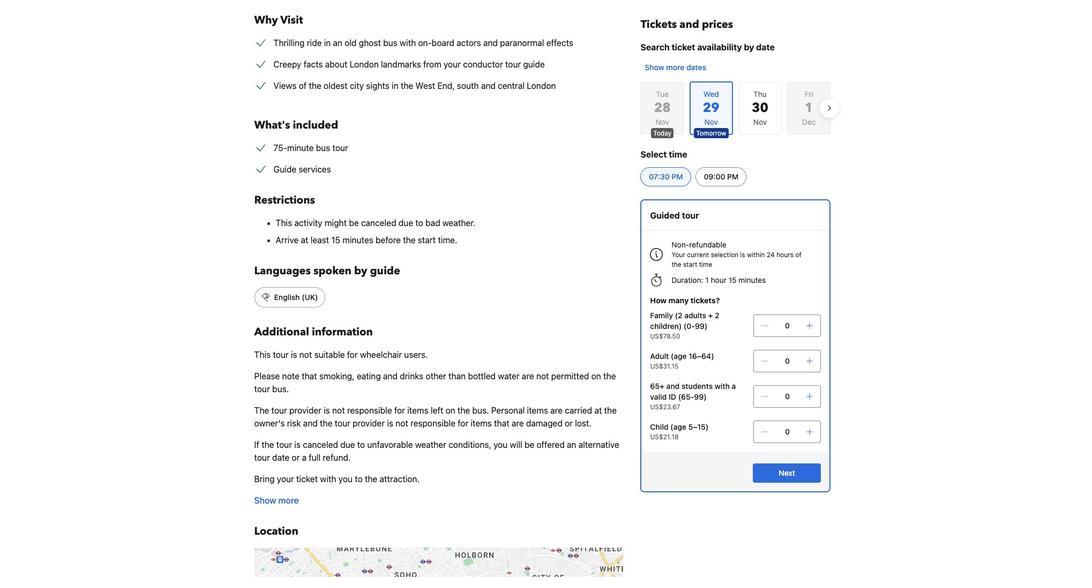 Task type: vqa. For each thing, say whether or not it's contained in the screenshot.
Us$21.18
yes



Task type: describe. For each thing, give the bounding box(es) containing it.
unfavorable
[[367, 440, 413, 450]]

what's
[[254, 118, 290, 132]]

0 for 65+ and students with a valid id (65-99)
[[785, 392, 790, 401]]

id
[[669, 392, 676, 401]]

more for show more dates
[[666, 63, 685, 72]]

1 horizontal spatial in
[[392, 81, 399, 91]]

select time
[[641, 150, 687, 159]]

left
[[431, 406, 443, 415]]

thu
[[754, 90, 767, 99]]

adult (age 16–64) us$31.15
[[650, 352, 714, 370]]

and left prices
[[680, 17, 699, 32]]

next
[[779, 468, 795, 478]]

tickets and prices
[[641, 17, 733, 32]]

spoken
[[314, 264, 352, 278]]

tour down additional
[[273, 350, 289, 360]]

bring your ticket with you to the attraction.
[[254, 474, 420, 484]]

2 vertical spatial to
[[355, 474, 363, 484]]

15 for hour
[[729, 275, 737, 285]]

if the tour is canceled due to unfavorable weather conditions, you will be offered an alternative tour date or a full refund.
[[254, 440, 619, 463]]

1 horizontal spatial bus
[[383, 38, 398, 48]]

24
[[767, 251, 775, 259]]

be inside if the tour is canceled due to unfavorable weather conditions, you will be offered an alternative tour date or a full refund.
[[525, 440, 534, 450]]

with for bring your ticket with you to the attraction.
[[320, 474, 336, 484]]

before
[[376, 235, 401, 245]]

other
[[426, 371, 446, 381]]

what's included
[[254, 118, 338, 132]]

0 vertical spatial provider
[[289, 406, 322, 415]]

a inside if the tour is canceled due to unfavorable weather conditions, you will be offered an alternative tour date or a full refund.
[[302, 453, 307, 463]]

alternative
[[579, 440, 619, 450]]

search ticket availability by date
[[641, 42, 775, 52]]

tickets?
[[691, 296, 720, 305]]

services
[[299, 165, 331, 174]]

duration: 1 hour 15 minutes
[[672, 275, 766, 285]]

select
[[641, 150, 667, 159]]

not left suitable
[[299, 350, 312, 360]]

0 for child (age 5–15)
[[785, 427, 790, 436]]

languages spoken by guide
[[254, 264, 400, 278]]

your
[[672, 251, 685, 259]]

english (uk)
[[274, 293, 318, 302]]

prices
[[702, 17, 733, 32]]

1 vertical spatial responsible
[[411, 419, 456, 428]]

15 for least
[[331, 235, 340, 245]]

paranormal
[[500, 38, 544, 48]]

guided tour
[[650, 211, 699, 220]]

date inside if the tour is canceled due to unfavorable weather conditions, you will be offered an alternative tour date or a full refund.
[[272, 453, 290, 463]]

and right actors
[[483, 38, 498, 48]]

75-minute bus tour
[[274, 143, 348, 153]]

arrive
[[276, 235, 299, 245]]

within
[[747, 251, 765, 259]]

0 horizontal spatial an
[[333, 38, 342, 48]]

us$21.18
[[650, 433, 679, 441]]

thrilling
[[274, 38, 305, 48]]

show more button
[[254, 494, 299, 507]]

is inside the non-refundable your current selection is within 24 hours of the start time
[[740, 251, 745, 259]]

due for bad
[[399, 218, 413, 228]]

(2
[[675, 311, 683, 320]]

city
[[350, 81, 364, 91]]

smoking,
[[319, 371, 355, 381]]

selection
[[711, 251, 739, 259]]

pm for 07:30 pm
[[672, 172, 683, 181]]

please note that smoking, eating and drinks other than bottled water are not permitted on the tour bus.
[[254, 371, 616, 394]]

creepy facts about london landmarks from your conductor tour guide
[[274, 59, 545, 69]]

views
[[274, 81, 297, 91]]

0 horizontal spatial of
[[299, 81, 307, 91]]

views of the oldest city sights in the west end, south and central london
[[274, 81, 556, 91]]

wheelchair
[[360, 350, 402, 360]]

07:30
[[649, 172, 670, 181]]

offered
[[537, 440, 565, 450]]

note
[[282, 371, 300, 381]]

2
[[715, 311, 720, 320]]

tour right the guided
[[682, 211, 699, 220]]

2 horizontal spatial for
[[458, 419, 469, 428]]

the right left
[[458, 406, 470, 415]]

many
[[669, 296, 689, 305]]

the left west
[[401, 81, 413, 91]]

tue 28 nov today
[[654, 90, 672, 137]]

65+
[[650, 382, 665, 391]]

(uk)
[[302, 293, 318, 302]]

us$23.67
[[650, 403, 680, 411]]

to for bad
[[416, 218, 423, 228]]

about
[[325, 59, 348, 69]]

fri 1 dec
[[802, 90, 816, 126]]

non-refundable your current selection is within 24 hours of the start time
[[672, 240, 802, 269]]

students
[[682, 382, 713, 391]]

of inside the non-refundable your current selection is within 24 hours of the start time
[[796, 251, 802, 259]]

28
[[654, 99, 671, 117]]

with for 65+ and students with a valid id (65-99) us$23.67
[[715, 382, 730, 391]]

that inside please note that smoking, eating and drinks other than bottled water are not permitted on the tour bus.
[[302, 371, 317, 381]]

show for show more dates
[[645, 63, 664, 72]]

us$31.15
[[650, 362, 679, 370]]

additional information
[[254, 325, 373, 339]]

or inside the tour provider is not responsible for items left on the bus. personal items are carried at the owner's risk and the tour provider is not responsible for items that are damaged or lost.
[[565, 419, 573, 428]]

this activity might be canceled due to bad weather.
[[276, 218, 476, 228]]

facts
[[304, 59, 323, 69]]

non-
[[672, 240, 689, 249]]

1 vertical spatial by
[[354, 264, 367, 278]]

availability
[[697, 42, 742, 52]]

2 horizontal spatial items
[[527, 406, 548, 415]]

1 horizontal spatial your
[[444, 59, 461, 69]]

99) inside 65+ and students with a valid id (65-99) us$23.67
[[694, 392, 707, 401]]

at inside the tour provider is not responsible for items left on the bus. personal items are carried at the owner's risk and the tour provider is not responsible for items that are damaged or lost.
[[595, 406, 602, 415]]

minutes for hour
[[739, 275, 766, 285]]

today
[[654, 129, 672, 137]]

1 vertical spatial you
[[339, 474, 353, 484]]

0 horizontal spatial bus
[[316, 143, 330, 153]]

1 vertical spatial guide
[[370, 264, 400, 278]]

ghost
[[359, 38, 381, 48]]

0 vertical spatial time
[[669, 150, 687, 159]]

the tour provider is not responsible for items left on the bus. personal items are carried at the owner's risk and the tour provider is not responsible for items that are damaged or lost.
[[254, 406, 617, 428]]

99) inside 'family (2 adults + 2 children) (0-99) us$78.50'
[[695, 322, 708, 331]]

and inside the tour provider is not responsible for items left on the bus. personal items are carried at the owner's risk and the tour provider is not responsible for items that are damaged or lost.
[[303, 419, 318, 428]]

the right carried
[[604, 406, 617, 415]]

1 vertical spatial are
[[551, 406, 563, 415]]

a inside 65+ and students with a valid id (65-99) us$23.67
[[732, 382, 736, 391]]

not inside please note that smoking, eating and drinks other than bottled water are not permitted on the tour bus.
[[536, 371, 549, 381]]

the left attraction. on the left
[[365, 474, 377, 484]]

please
[[254, 371, 280, 381]]

1 horizontal spatial guide
[[523, 59, 545, 69]]

you inside if the tour is canceled due to unfavorable weather conditions, you will be offered an alternative tour date or a full refund.
[[494, 440, 508, 450]]

the right risk
[[320, 419, 333, 428]]

the
[[254, 406, 269, 415]]

location
[[254, 524, 298, 539]]

1 vertical spatial for
[[394, 406, 405, 415]]

tue
[[656, 90, 669, 99]]

minute
[[287, 143, 314, 153]]

not up unfavorable
[[396, 419, 408, 428]]

the inside please note that smoking, eating and drinks other than bottled water are not permitted on the tour bus.
[[603, 371, 616, 381]]

the left oldest
[[309, 81, 321, 91]]



Task type: locate. For each thing, give the bounding box(es) containing it.
4 0 from the top
[[785, 427, 790, 436]]

0 vertical spatial on
[[591, 371, 601, 381]]

water
[[498, 371, 520, 381]]

1 vertical spatial at
[[595, 406, 602, 415]]

languages
[[254, 264, 311, 278]]

items up conditions,
[[471, 419, 492, 428]]

canceled up the before
[[361, 218, 396, 228]]

be right might at top
[[349, 218, 359, 228]]

included
[[293, 118, 338, 132]]

1 vertical spatial a
[[302, 453, 307, 463]]

are inside please note that smoking, eating and drinks other than bottled water are not permitted on the tour bus.
[[522, 371, 534, 381]]

16–64)
[[689, 352, 714, 361]]

0 vertical spatial to
[[416, 218, 423, 228]]

nov up today
[[656, 117, 669, 126]]

1 horizontal spatial that
[[494, 419, 510, 428]]

children)
[[650, 322, 682, 331]]

5–15)
[[688, 422, 709, 431]]

or
[[565, 419, 573, 428], [292, 453, 300, 463]]

and right risk
[[303, 419, 318, 428]]

1 horizontal spatial you
[[494, 440, 508, 450]]

nov down 30
[[753, 117, 767, 126]]

0 vertical spatial 99)
[[695, 322, 708, 331]]

tour down if
[[254, 453, 270, 463]]

and right south
[[481, 81, 496, 91]]

0 horizontal spatial you
[[339, 474, 353, 484]]

due for unfavorable
[[340, 440, 355, 450]]

on-
[[418, 38, 432, 48]]

0 vertical spatial by
[[744, 42, 754, 52]]

canceled for be
[[361, 218, 396, 228]]

items up damaged
[[527, 406, 548, 415]]

1 vertical spatial that
[[494, 419, 510, 428]]

1 horizontal spatial by
[[744, 42, 754, 52]]

is down smoking,
[[324, 406, 330, 415]]

1 for duration: 1 hour 15 minutes
[[706, 275, 709, 285]]

for up conditions,
[[458, 419, 469, 428]]

date up bring
[[272, 453, 290, 463]]

0 vertical spatial be
[[349, 218, 359, 228]]

region
[[632, 77, 840, 139]]

nov inside tue 28 nov today
[[656, 117, 669, 126]]

and inside 65+ and students with a valid id (65-99) us$23.67
[[667, 382, 680, 391]]

1 inside fri 1 dec
[[805, 99, 813, 117]]

search
[[641, 42, 670, 52]]

that right the note
[[302, 371, 317, 381]]

bring
[[254, 474, 275, 484]]

canceled up full
[[303, 440, 338, 450]]

date right the availability
[[756, 42, 775, 52]]

this up please
[[254, 350, 271, 360]]

0 vertical spatial or
[[565, 419, 573, 428]]

more up location
[[278, 496, 299, 505]]

0 vertical spatial minutes
[[343, 235, 373, 245]]

show inside "button"
[[254, 496, 276, 505]]

0 vertical spatial an
[[333, 38, 342, 48]]

weather.
[[443, 218, 476, 228]]

1 horizontal spatial of
[[796, 251, 802, 259]]

that down personal
[[494, 419, 510, 428]]

1 vertical spatial canceled
[[303, 440, 338, 450]]

show for show more
[[254, 496, 276, 505]]

is down risk
[[294, 440, 301, 450]]

nov inside thu 30 nov
[[753, 117, 767, 126]]

1 vertical spatial ticket
[[296, 474, 318, 484]]

more for show more
[[278, 496, 299, 505]]

0 horizontal spatial responsible
[[347, 406, 392, 415]]

how many tickets?
[[650, 296, 720, 305]]

for
[[347, 350, 358, 360], [394, 406, 405, 415], [458, 419, 469, 428]]

this up arrive
[[276, 218, 292, 228]]

suitable
[[314, 350, 345, 360]]

of right views
[[299, 81, 307, 91]]

1 vertical spatial with
[[715, 382, 730, 391]]

0 horizontal spatial london
[[350, 59, 379, 69]]

07:30 pm
[[649, 172, 683, 181]]

0 horizontal spatial ticket
[[296, 474, 318, 484]]

personal
[[491, 406, 525, 415]]

on inside please note that smoking, eating and drinks other than bottled water are not permitted on the tour bus.
[[591, 371, 601, 381]]

map region
[[146, 462, 695, 577]]

and inside please note that smoking, eating and drinks other than bottled water are not permitted on the tour bus.
[[383, 371, 398, 381]]

guided
[[650, 211, 680, 220]]

2 (age from the top
[[671, 422, 687, 431]]

(age inside adult (age 16–64) us$31.15
[[671, 352, 687, 361]]

0 vertical spatial (age
[[671, 352, 687, 361]]

3 0 from the top
[[785, 392, 790, 401]]

1 horizontal spatial with
[[400, 38, 416, 48]]

1 left hour
[[706, 275, 709, 285]]

guide
[[274, 165, 296, 174]]

0 horizontal spatial a
[[302, 453, 307, 463]]

weather
[[415, 440, 446, 450]]

a right students
[[732, 382, 736, 391]]

the right if
[[262, 440, 274, 450]]

1 horizontal spatial items
[[471, 419, 492, 428]]

bus. inside the tour provider is not responsible for items left on the bus. personal items are carried at the owner's risk and the tour provider is not responsible for items that are damaged or lost.
[[472, 406, 489, 415]]

0 horizontal spatial time
[[669, 150, 687, 159]]

1 horizontal spatial at
[[595, 406, 602, 415]]

family (2 adults + 2 children) (0-99) us$78.50
[[650, 311, 720, 340]]

tour down the 'included'
[[333, 143, 348, 153]]

child (age 5–15) us$21.18
[[650, 422, 709, 441]]

1 horizontal spatial date
[[756, 42, 775, 52]]

0 horizontal spatial at
[[301, 235, 308, 245]]

the inside if the tour is canceled due to unfavorable weather conditions, you will be offered an alternative tour date or a full refund.
[[262, 440, 274, 450]]

damaged
[[526, 419, 563, 428]]

current
[[687, 251, 709, 259]]

0 vertical spatial date
[[756, 42, 775, 52]]

hour
[[711, 275, 727, 285]]

start down bad
[[418, 235, 436, 245]]

on inside the tour provider is not responsible for items left on the bus. personal items are carried at the owner's risk and the tour provider is not responsible for items that are damaged or lost.
[[446, 406, 455, 415]]

1 vertical spatial your
[[277, 474, 294, 484]]

0 vertical spatial in
[[324, 38, 331, 48]]

is left within
[[740, 251, 745, 259]]

in right ride at the top left of page
[[324, 38, 331, 48]]

0 horizontal spatial minutes
[[343, 235, 373, 245]]

permitted
[[551, 371, 589, 381]]

0 horizontal spatial on
[[446, 406, 455, 415]]

start inside the non-refundable your current selection is within 24 hours of the start time
[[683, 260, 697, 269]]

2 nov from the left
[[753, 117, 767, 126]]

show down search
[[645, 63, 664, 72]]

nov for 28
[[656, 117, 669, 126]]

you left will
[[494, 440, 508, 450]]

items left left
[[407, 406, 429, 415]]

0 for family (2 adults + 2 children) (0-99)
[[785, 321, 790, 330]]

minutes down this activity might be canceled due to bad weather.
[[343, 235, 373, 245]]

with down refund.
[[320, 474, 336, 484]]

end,
[[438, 81, 455, 91]]

1 horizontal spatial ticket
[[672, 42, 695, 52]]

1 horizontal spatial more
[[666, 63, 685, 72]]

show more dates
[[645, 63, 706, 72]]

adult
[[650, 352, 669, 361]]

at left "least"
[[301, 235, 308, 245]]

1 vertical spatial date
[[272, 453, 290, 463]]

1 vertical spatial start
[[683, 260, 697, 269]]

0 horizontal spatial canceled
[[303, 440, 338, 450]]

the inside the non-refundable your current selection is within 24 hours of the start time
[[672, 260, 682, 269]]

start down "current"
[[683, 260, 697, 269]]

09:00
[[704, 172, 725, 181]]

that inside the tour provider is not responsible for items left on the bus. personal items are carried at the owner's risk and the tour provider is not responsible for items that are damaged or lost.
[[494, 419, 510, 428]]

dates
[[687, 63, 706, 72]]

is up unfavorable
[[387, 419, 393, 428]]

15 right hour
[[729, 275, 737, 285]]

guide down paranormal at the top of the page
[[523, 59, 545, 69]]

(age for 16–64)
[[671, 352, 687, 361]]

tour up refund.
[[335, 419, 351, 428]]

not
[[299, 350, 312, 360], [536, 371, 549, 381], [332, 406, 345, 415], [396, 419, 408, 428]]

drinks
[[400, 371, 424, 381]]

1 vertical spatial show
[[254, 496, 276, 505]]

tour
[[505, 59, 521, 69], [333, 143, 348, 153], [682, 211, 699, 220], [273, 350, 289, 360], [254, 384, 270, 394], [271, 406, 287, 415], [335, 419, 351, 428], [276, 440, 292, 450], [254, 453, 270, 463]]

65+ and students with a valid id (65-99) us$23.67
[[650, 382, 736, 411]]

responsible
[[347, 406, 392, 415], [411, 419, 456, 428]]

your right "from"
[[444, 59, 461, 69]]

0 horizontal spatial items
[[407, 406, 429, 415]]

time right the 'select'
[[669, 150, 687, 159]]

the down your
[[672, 260, 682, 269]]

0 horizontal spatial be
[[349, 218, 359, 228]]

0 vertical spatial are
[[522, 371, 534, 381]]

due up refund.
[[340, 440, 355, 450]]

more inside "button"
[[278, 496, 299, 505]]

to left unfavorable
[[357, 440, 365, 450]]

to inside if the tour is canceled due to unfavorable weather conditions, you will be offered an alternative tour date or a full refund.
[[357, 440, 365, 450]]

(age for 5–15)
[[671, 422, 687, 431]]

by right spoken
[[354, 264, 367, 278]]

on right left
[[446, 406, 455, 415]]

show inside button
[[645, 63, 664, 72]]

an left old at the top
[[333, 38, 342, 48]]

us$78.50
[[650, 332, 680, 340]]

for right suitable
[[347, 350, 358, 360]]

the right permitted on the bottom right of the page
[[603, 371, 616, 381]]

you down refund.
[[339, 474, 353, 484]]

0 horizontal spatial or
[[292, 453, 300, 463]]

1 horizontal spatial this
[[276, 218, 292, 228]]

the right the before
[[403, 235, 416, 245]]

region containing 28
[[632, 77, 840, 139]]

0 horizontal spatial in
[[324, 38, 331, 48]]

this
[[276, 218, 292, 228], [254, 350, 271, 360]]

tour up "owner's"
[[271, 406, 287, 415]]

(age inside child (age 5–15) us$21.18
[[671, 422, 687, 431]]

not down smoking,
[[332, 406, 345, 415]]

actors
[[457, 38, 481, 48]]

0 horizontal spatial bus.
[[272, 384, 289, 394]]

09:00 pm
[[704, 172, 739, 181]]

valid
[[650, 392, 667, 401]]

tour inside please note that smoking, eating and drinks other than bottled water are not permitted on the tour bus.
[[254, 384, 270, 394]]

eating
[[357, 371, 381, 381]]

1 vertical spatial be
[[525, 440, 534, 450]]

0 for adult (age 16–64)
[[785, 356, 790, 366]]

2 pm from the left
[[727, 172, 739, 181]]

are down personal
[[512, 419, 524, 428]]

0 horizontal spatial start
[[418, 235, 436, 245]]

0 horizontal spatial due
[[340, 440, 355, 450]]

to
[[416, 218, 423, 228], [357, 440, 365, 450], [355, 474, 363, 484]]

0 vertical spatial with
[[400, 38, 416, 48]]

1 horizontal spatial provider
[[353, 419, 385, 428]]

1 vertical spatial london
[[527, 81, 556, 91]]

99)
[[695, 322, 708, 331], [694, 392, 707, 401]]

(age up us$21.18
[[671, 422, 687, 431]]

tour down please
[[254, 384, 270, 394]]

lost.
[[575, 419, 592, 428]]

carried
[[565, 406, 592, 415]]

child
[[650, 422, 669, 431]]

0 vertical spatial this
[[276, 218, 292, 228]]

1 horizontal spatial 1
[[805, 99, 813, 117]]

time.
[[438, 235, 457, 245]]

bus right ghost
[[383, 38, 398, 48]]

than
[[449, 371, 466, 381]]

attraction.
[[380, 474, 420, 484]]

will
[[510, 440, 522, 450]]

1 vertical spatial due
[[340, 440, 355, 450]]

or inside if the tour is canceled due to unfavorable weather conditions, you will be offered an alternative tour date or a full refund.
[[292, 453, 300, 463]]

75-
[[274, 143, 287, 153]]

information
[[312, 325, 373, 339]]

activity
[[294, 218, 322, 228]]

0 horizontal spatial this
[[254, 350, 271, 360]]

this for restrictions
[[276, 218, 292, 228]]

are right water
[[522, 371, 534, 381]]

provider up risk
[[289, 406, 322, 415]]

0 horizontal spatial that
[[302, 371, 317, 381]]

1 horizontal spatial start
[[683, 260, 697, 269]]

1 horizontal spatial due
[[399, 218, 413, 228]]

your right bring
[[277, 474, 294, 484]]

with inside 65+ and students with a valid id (65-99) us$23.67
[[715, 382, 730, 391]]

west
[[416, 81, 435, 91]]

canceled for is
[[303, 440, 338, 450]]

tickets
[[641, 17, 677, 32]]

0 vertical spatial that
[[302, 371, 317, 381]]

1 vertical spatial 15
[[729, 275, 737, 285]]

0 horizontal spatial date
[[272, 453, 290, 463]]

1 horizontal spatial bus.
[[472, 406, 489, 415]]

why visit
[[254, 13, 303, 27]]

of
[[299, 81, 307, 91], [796, 251, 802, 259]]

99) down adults
[[695, 322, 708, 331]]

0 vertical spatial bus.
[[272, 384, 289, 394]]

provider up unfavorable
[[353, 419, 385, 428]]

for up unfavorable
[[394, 406, 405, 415]]

bus right the minute
[[316, 143, 330, 153]]

2 horizontal spatial with
[[715, 382, 730, 391]]

pm right 09:00
[[727, 172, 739, 181]]

1 vertical spatial on
[[446, 406, 455, 415]]

1 vertical spatial (age
[[671, 422, 687, 431]]

if
[[254, 440, 259, 450]]

0 horizontal spatial 1
[[706, 275, 709, 285]]

(age up us$31.15
[[671, 352, 687, 361]]

next button
[[753, 464, 821, 483]]

of right hours
[[796, 251, 802, 259]]

ticket down full
[[296, 474, 318, 484]]

bus. inside please note that smoking, eating and drinks other than bottled water are not permitted on the tour bus.
[[272, 384, 289, 394]]

1 vertical spatial an
[[567, 440, 576, 450]]

bus. down the note
[[272, 384, 289, 394]]

more left dates
[[666, 63, 685, 72]]

pm for 09:00 pm
[[727, 172, 739, 181]]

0 vertical spatial guide
[[523, 59, 545, 69]]

time
[[669, 150, 687, 159], [699, 260, 712, 269]]

1 vertical spatial minutes
[[739, 275, 766, 285]]

is
[[740, 251, 745, 259], [291, 350, 297, 360], [324, 406, 330, 415], [387, 419, 393, 428], [294, 440, 301, 450]]

1 horizontal spatial minutes
[[739, 275, 766, 285]]

0 horizontal spatial by
[[354, 264, 367, 278]]

0 vertical spatial for
[[347, 350, 358, 360]]

canceled inside if the tour is canceled due to unfavorable weather conditions, you will be offered an alternative tour date or a full refund.
[[303, 440, 338, 450]]

sights
[[366, 81, 390, 91]]

hours
[[777, 251, 794, 259]]

adults
[[685, 311, 706, 320]]

30
[[752, 99, 769, 117]]

fri
[[805, 90, 814, 99]]

0 vertical spatial london
[[350, 59, 379, 69]]

1 vertical spatial this
[[254, 350, 271, 360]]

nov for 30
[[753, 117, 767, 126]]

and up the id
[[667, 382, 680, 391]]

landmarks
[[381, 59, 421, 69]]

more inside button
[[666, 63, 685, 72]]

to for unfavorable
[[357, 440, 365, 450]]

99) down students
[[694, 392, 707, 401]]

thu 30 nov
[[752, 90, 769, 126]]

with right students
[[715, 382, 730, 391]]

tour down risk
[[276, 440, 292, 450]]

1 for fri 1 dec
[[805, 99, 813, 117]]

is up the note
[[291, 350, 297, 360]]

time inside the non-refundable your current selection is within 24 hours of the start time
[[699, 260, 712, 269]]

guide
[[523, 59, 545, 69], [370, 264, 400, 278]]

show
[[645, 63, 664, 72], [254, 496, 276, 505]]

1 pm from the left
[[672, 172, 683, 181]]

0 vertical spatial at
[[301, 235, 308, 245]]

0 horizontal spatial guide
[[370, 264, 400, 278]]

1 vertical spatial more
[[278, 496, 299, 505]]

15 right "least"
[[331, 235, 340, 245]]

family
[[650, 311, 673, 320]]

1 horizontal spatial canceled
[[361, 218, 396, 228]]

0 vertical spatial show
[[645, 63, 664, 72]]

this tour is not suitable for wheelchair users.
[[254, 350, 428, 360]]

1 horizontal spatial an
[[567, 440, 576, 450]]

0 vertical spatial due
[[399, 218, 413, 228]]

by right the availability
[[744, 42, 754, 52]]

2 vertical spatial are
[[512, 419, 524, 428]]

at right carried
[[595, 406, 602, 415]]

1 vertical spatial of
[[796, 251, 802, 259]]

ticket up 'show more dates'
[[672, 42, 695, 52]]

1 nov from the left
[[656, 117, 669, 126]]

minutes for least
[[343, 235, 373, 245]]

tour up central
[[505, 59, 521, 69]]

to left attraction. on the left
[[355, 474, 363, 484]]

responsible down left
[[411, 419, 456, 428]]

guide down the before
[[370, 264, 400, 278]]

on
[[591, 371, 601, 381], [446, 406, 455, 415]]

might
[[325, 218, 347, 228]]

2 0 from the top
[[785, 356, 790, 366]]

are up damaged
[[551, 406, 563, 415]]

0 vertical spatial responsible
[[347, 406, 392, 415]]

1 (age from the top
[[671, 352, 687, 361]]

are
[[522, 371, 534, 381], [551, 406, 563, 415], [512, 419, 524, 428]]

1 horizontal spatial be
[[525, 440, 534, 450]]

this for additional information
[[254, 350, 271, 360]]

is inside if the tour is canceled due to unfavorable weather conditions, you will be offered an alternative tour date or a full refund.
[[294, 440, 301, 450]]

minutes down within
[[739, 275, 766, 285]]

due inside if the tour is canceled due to unfavorable weather conditions, you will be offered an alternative tour date or a full refund.
[[340, 440, 355, 450]]

an inside if the tour is canceled due to unfavorable weather conditions, you will be offered an alternative tour date or a full refund.
[[567, 440, 576, 450]]

1 0 from the top
[[785, 321, 790, 330]]

show more
[[254, 496, 299, 505]]

responsible down the eating
[[347, 406, 392, 415]]

1 down fri
[[805, 99, 813, 117]]

old
[[345, 38, 357, 48]]

central
[[498, 81, 525, 91]]

london right central
[[527, 81, 556, 91]]

or left lost.
[[565, 419, 573, 428]]

from
[[423, 59, 442, 69]]

not left permitted on the bottom right of the page
[[536, 371, 549, 381]]

in right sights in the left of the page
[[392, 81, 399, 91]]

0 vertical spatial of
[[299, 81, 307, 91]]

full
[[309, 453, 321, 463]]



